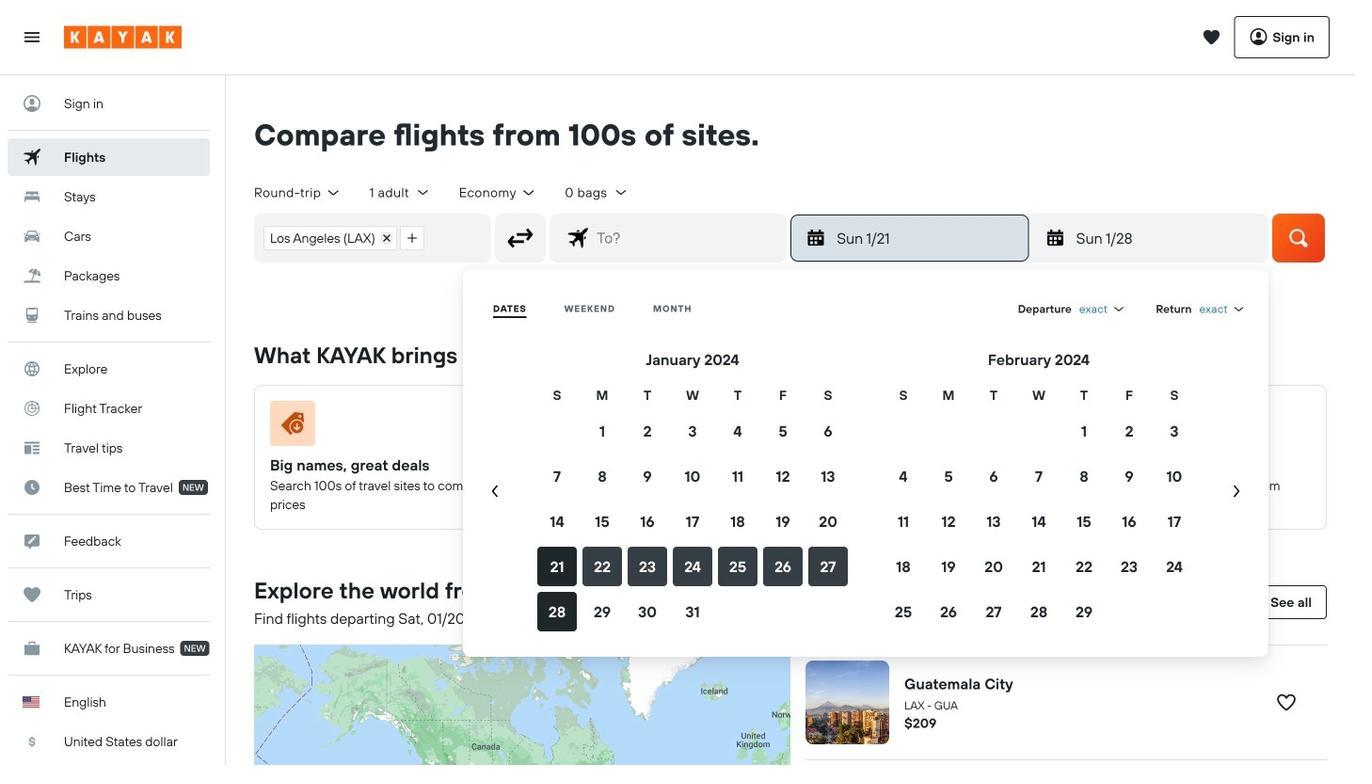 Task type: vqa. For each thing, say whether or not it's contained in the screenshot.
Guatemala City image
yes



Task type: describe. For each thing, give the bounding box(es) containing it.
guatemala city image
[[806, 661, 890, 744]]

Flight destination input text field
[[589, 214, 786, 262]]

2 figure from the left
[[542, 401, 760, 454]]

map region
[[41, 440, 1005, 765]]

Month radio
[[653, 303, 692, 314]]

Trip type Round-trip field
[[254, 184, 341, 201]]

start date calendar input use left and right arrow keys to change day. use up and down arrow keys to change week. tab
[[471, 348, 1261, 634]]

sunday january 21st element
[[837, 227, 1017, 249]]

Cabin type Economy field
[[459, 184, 537, 201]]

3 figure from the left
[[814, 401, 1032, 454]]



Task type: locate. For each thing, give the bounding box(es) containing it.
1 figure from the left
[[270, 401, 488, 454]]

figure
[[270, 401, 488, 454], [542, 401, 760, 454], [814, 401, 1032, 454], [1086, 401, 1304, 454]]

list item
[[264, 226, 397, 250], [400, 226, 424, 250]]

list
[[255, 214, 433, 262]]

None field
[[1080, 302, 1126, 316], [1200, 302, 1246, 316], [1080, 302, 1126, 316], [1200, 302, 1246, 316]]

swap departure airport and destination airport image
[[503, 220, 539, 256]]

remove image
[[382, 233, 391, 243]]

1 horizontal spatial list item
[[400, 226, 424, 250]]

list item down trip type round-trip field
[[264, 226, 397, 250]]

0 horizontal spatial list item
[[264, 226, 397, 250]]

sunday january 28th element
[[1077, 227, 1257, 249]]

1 list item from the left
[[264, 226, 397, 250]]

Weekend radio
[[564, 303, 616, 314]]

2 list item from the left
[[400, 226, 424, 250]]

navigation menu image
[[23, 28, 41, 47]]

Dates radio
[[493, 303, 527, 314]]

list item right remove image
[[400, 226, 424, 250]]

united states (english) image
[[23, 697, 40, 708]]

menu
[[471, 292, 1261, 634]]

4 figure from the left
[[1086, 401, 1304, 454]]

Flight origin input text field
[[433, 214, 491, 262]]



